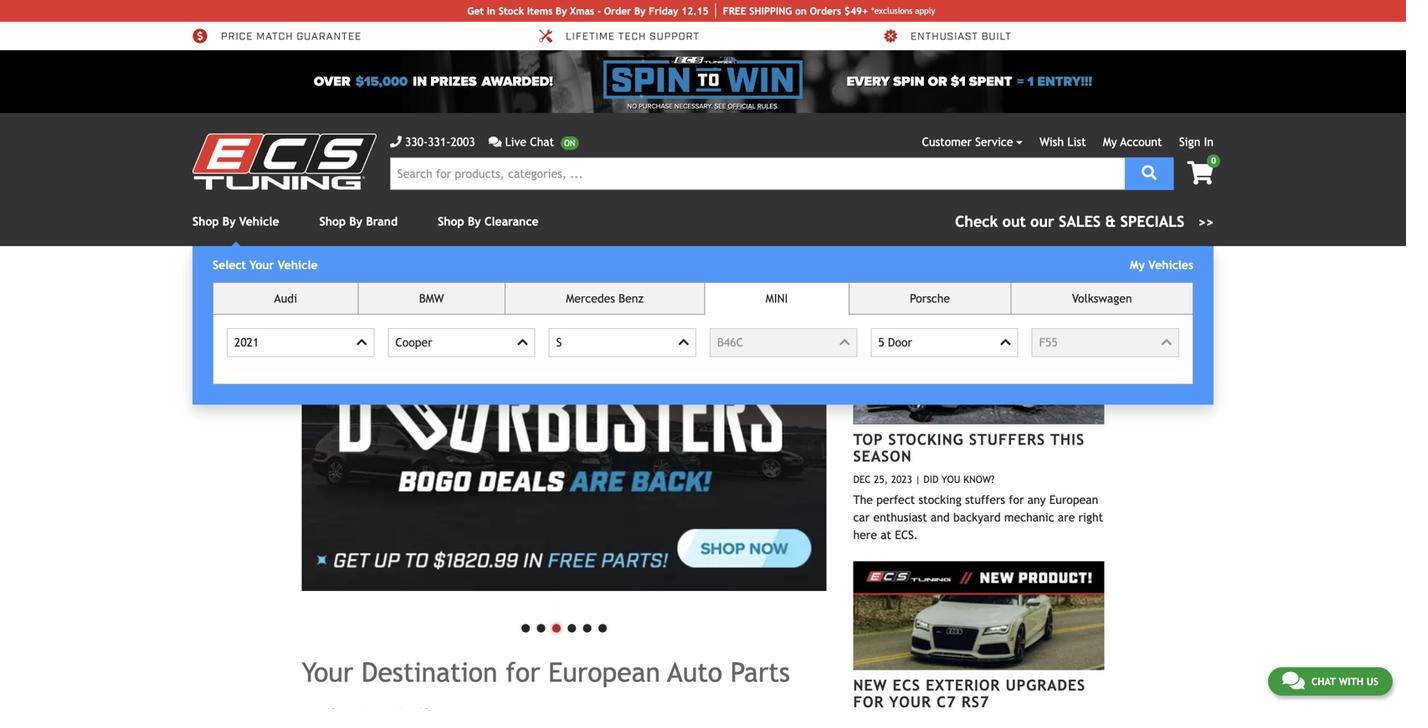 Task type: describe. For each thing, give the bounding box(es) containing it.
4 • from the left
[[564, 609, 580, 643]]

the
[[854, 493, 873, 506]]

5
[[879, 336, 885, 349]]

sign in
[[1180, 135, 1214, 149]]

lifetime
[[566, 30, 615, 43]]

or
[[928, 74, 948, 90]]

shop for shop by clearance
[[438, 215, 464, 228]]

with
[[1339, 676, 1364, 687]]

service
[[976, 135, 1014, 149]]

$15,000
[[356, 74, 408, 90]]

ecs news
[[935, 287, 1024, 308]]

your inside new ecs exterior upgrades for your c7 rs7
[[890, 693, 932, 709]]

price
[[221, 30, 253, 43]]

european inside dec 25, 2023 | did you know? the perfect stocking stuffers for any european car enthusiast and backyard mechanic are right here at ecs.
[[1050, 493, 1099, 506]]

shop by vehicle
[[193, 215, 279, 228]]

5 door
[[879, 336, 913, 349]]

orders
[[810, 5, 842, 17]]

=
[[1018, 74, 1024, 90]]

*exclusions
[[872, 6, 913, 15]]

spent
[[969, 74, 1013, 90]]

lifetime tech support
[[566, 30, 700, 43]]

get
[[468, 5, 484, 17]]

door
[[888, 336, 913, 349]]

new ecs exterior upgrades for your c7 rs7 image
[[854, 561, 1105, 670]]

shop by clearance link
[[438, 215, 539, 228]]

shop for shop by vehicle
[[193, 215, 219, 228]]

friday
[[649, 5, 679, 17]]

dec
[[854, 473, 871, 485]]

my vehicles
[[1130, 258, 1194, 272]]

my vehicles link
[[1130, 258, 1194, 272]]

sales & specials link
[[956, 210, 1214, 233]]

chat with us
[[1312, 676, 1379, 687]]

c7
[[937, 693, 957, 709]]

shopping cart image
[[1188, 161, 1214, 185]]

s
[[557, 336, 562, 349]]

no
[[627, 102, 637, 111]]

ping
[[770, 5, 792, 17]]

0 horizontal spatial your
[[250, 258, 274, 272]]

right
[[1079, 511, 1104, 524]]

my account
[[1103, 135, 1163, 149]]

-
[[598, 5, 601, 17]]

1 vertical spatial european
[[549, 657, 661, 688]]

1 • from the left
[[518, 609, 534, 643]]

free
[[723, 5, 747, 17]]

new ecs exterior upgrades for your c7 rs7
[[854, 676, 1086, 709]]

are
[[1058, 511, 1075, 524]]

backyard
[[954, 511, 1001, 524]]

price match guarantee
[[221, 30, 362, 43]]

lifetime tech support link
[[538, 28, 700, 44]]

get in stock items by xmas - order by friday 12.15
[[468, 5, 709, 17]]

|
[[916, 473, 921, 485]]

f55
[[1040, 336, 1058, 349]]

comments image
[[489, 136, 502, 148]]

wish
[[1040, 135, 1064, 149]]

entry!!!
[[1038, 74, 1093, 90]]

items
[[527, 5, 553, 17]]

parts
[[731, 657, 790, 688]]

perfect
[[877, 493, 915, 506]]

6 • from the left
[[595, 609, 610, 643]]

1 horizontal spatial ecs
[[935, 287, 969, 308]]

select your vehicle
[[213, 258, 318, 272]]

customer service
[[922, 135, 1014, 149]]

exterior
[[926, 676, 1001, 694]]

over $15,000 in prizes
[[314, 74, 477, 90]]

phone image
[[390, 136, 402, 148]]

vehicle for select your vehicle
[[278, 258, 318, 272]]

match
[[256, 30, 294, 43]]

ecs inside new ecs exterior upgrades for your c7 rs7
[[893, 676, 921, 694]]

my for my vehicles
[[1130, 258, 1145, 272]]

over
[[314, 74, 351, 90]]

330-
[[405, 135, 428, 149]]

rules
[[758, 102, 778, 111]]

0 horizontal spatial for
[[506, 657, 540, 688]]

• • • • • •
[[518, 609, 610, 643]]

1 vertical spatial chat
[[1312, 676, 1336, 687]]

2023
[[891, 473, 913, 485]]

top stocking stuffers this season image
[[854, 315, 1105, 424]]

for
[[854, 693, 885, 709]]

shop by vehicle link
[[193, 215, 279, 228]]

see
[[715, 102, 726, 111]]

330-331-2003
[[405, 135, 475, 149]]

here
[[854, 528, 877, 542]]

by for shop by vehicle
[[223, 215, 236, 228]]

new
[[854, 676, 888, 694]]

search image
[[1142, 165, 1157, 180]]

25,
[[874, 473, 888, 485]]

2021
[[234, 336, 259, 349]]

benz
[[619, 292, 644, 305]]

ecs.
[[895, 528, 918, 542]]

every spin or $1 spent = 1 entry!!!
[[847, 74, 1093, 90]]

by right the order
[[635, 5, 646, 17]]

enthusiast
[[874, 511, 928, 524]]

wish list
[[1040, 135, 1087, 149]]

330-331-2003 link
[[390, 133, 475, 151]]

mechanic
[[1005, 511, 1055, 524]]

enthusiast built
[[911, 30, 1012, 43]]



Task type: vqa. For each thing, say whether or not it's contained in the screenshot.
braking associated with 3
no



Task type: locate. For each thing, give the bounding box(es) containing it.
apply
[[915, 6, 936, 15]]

shop for shop by brand
[[319, 215, 346, 228]]

specials
[[1121, 213, 1185, 230]]

2 horizontal spatial shop
[[438, 215, 464, 228]]

enthusiast built link
[[883, 28, 1012, 44]]

0 horizontal spatial in
[[487, 5, 496, 17]]

by up select
[[223, 215, 236, 228]]

stuffers
[[970, 431, 1046, 448]]

for inside dec 25, 2023 | did you know? the perfect stocking stuffers for any european car enthusiast and backyard mechanic are right here at ecs.
[[1009, 493, 1024, 506]]

shop left brand
[[319, 215, 346, 228]]

ecs tuning image
[[193, 134, 377, 190]]

2 vertical spatial your
[[890, 693, 932, 709]]

any
[[1028, 493, 1046, 506]]

us
[[1367, 676, 1379, 687]]

did
[[924, 473, 939, 485]]

1 horizontal spatial shop
[[319, 215, 346, 228]]

1 shop from the left
[[193, 215, 219, 228]]

my account link
[[1103, 135, 1163, 149]]

porsche
[[910, 292, 950, 305]]

3 • from the left
[[549, 609, 564, 643]]

tab list
[[213, 282, 1194, 385]]

in right sign
[[1204, 135, 1214, 149]]

for down • • • • • •
[[506, 657, 540, 688]]

generic - doorbusters at ecs start right now! image
[[302, 286, 827, 591]]

prizes
[[431, 74, 477, 90]]

stocking
[[919, 493, 962, 506]]

stocking
[[889, 431, 964, 448]]

0 vertical spatial european
[[1050, 493, 1099, 506]]

1 vertical spatial in
[[1204, 135, 1214, 149]]

by left brand
[[349, 215, 363, 228]]

0 horizontal spatial ecs
[[893, 676, 921, 694]]

you
[[942, 473, 961, 485]]

your
[[250, 258, 274, 272], [302, 657, 353, 688], [890, 693, 932, 709]]

1 horizontal spatial european
[[1050, 493, 1099, 506]]

by for shop by brand
[[349, 215, 363, 228]]

purchase
[[639, 102, 673, 111]]

customer service button
[[922, 133, 1023, 151]]

spin
[[894, 74, 925, 90]]

1 vertical spatial vehicle
[[278, 258, 318, 272]]

b46c
[[718, 336, 744, 349]]

see official rules link
[[715, 101, 778, 111]]

european
[[1050, 493, 1099, 506], [549, 657, 661, 688]]

1 horizontal spatial your
[[302, 657, 353, 688]]

1 horizontal spatial for
[[1009, 493, 1024, 506]]

1 vertical spatial for
[[506, 657, 540, 688]]

1 horizontal spatial in
[[1204, 135, 1214, 149]]

cooper
[[395, 336, 433, 349]]

upgrades
[[1006, 676, 1086, 694]]

in for get
[[487, 5, 496, 17]]

select
[[213, 258, 246, 272]]

0 vertical spatial for
[[1009, 493, 1024, 506]]

no purchase necessary. see official rules .
[[627, 102, 779, 111]]

brand
[[366, 215, 398, 228]]

1 horizontal spatial chat
[[1312, 676, 1336, 687]]

top stocking stuffers this season link
[[854, 431, 1085, 465]]

ecs left news
[[935, 287, 969, 308]]

sign
[[1180, 135, 1201, 149]]

official
[[728, 102, 756, 111]]

1 vertical spatial ecs
[[893, 676, 921, 694]]

mercedes
[[566, 292, 615, 305]]

2003
[[451, 135, 475, 149]]

this
[[1051, 431, 1085, 448]]

chat with us link
[[1268, 667, 1393, 696]]

0 horizontal spatial chat
[[530, 135, 554, 149]]

chat right live at the left top
[[530, 135, 554, 149]]

12.15
[[682, 5, 709, 17]]

mercedes benz
[[566, 292, 644, 305]]

guarantee
[[297, 30, 362, 43]]

0 vertical spatial in
[[487, 5, 496, 17]]

1 horizontal spatial my
[[1130, 258, 1145, 272]]

my left account
[[1103, 135, 1118, 149]]

at
[[881, 528, 892, 542]]

ecs tuning 'spin to win' contest logo image
[[604, 57, 803, 99]]

european up are
[[1050, 493, 1099, 506]]

1
[[1028, 74, 1034, 90]]

sales
[[1059, 213, 1101, 230]]

on
[[796, 5, 807, 17]]

sign in link
[[1180, 135, 1214, 149]]

in
[[487, 5, 496, 17], [1204, 135, 1214, 149]]

3 shop from the left
[[438, 215, 464, 228]]

my for my account
[[1103, 135, 1118, 149]]

vehicle
[[239, 215, 279, 228], [278, 258, 318, 272]]

by for shop by clearance
[[468, 215, 481, 228]]

5 • from the left
[[580, 609, 595, 643]]

enthusiast
[[911, 30, 979, 43]]

1 vertical spatial my
[[1130, 258, 1145, 272]]

0 horizontal spatial european
[[549, 657, 661, 688]]

vehicles
[[1149, 258, 1194, 272]]

xmas
[[570, 5, 595, 17]]

chat left with
[[1312, 676, 1336, 687]]

shop left clearance
[[438, 215, 464, 228]]

for
[[1009, 493, 1024, 506], [506, 657, 540, 688]]

car
[[854, 511, 870, 524]]

my left "vehicles"
[[1130, 258, 1145, 272]]

ecs right new
[[893, 676, 921, 694]]

0 horizontal spatial shop
[[193, 215, 219, 228]]

and
[[931, 511, 950, 524]]

0 vertical spatial vehicle
[[239, 215, 279, 228]]

$1
[[951, 74, 966, 90]]

live chat link
[[489, 133, 579, 151]]

comments image
[[1283, 671, 1305, 691]]

2 • from the left
[[534, 609, 549, 643]]

clearance
[[485, 215, 539, 228]]

live chat
[[505, 135, 554, 149]]

shop by clearance
[[438, 215, 539, 228]]

top stocking stuffers this season
[[854, 431, 1085, 465]]

1 vertical spatial your
[[302, 657, 353, 688]]

0 vertical spatial your
[[250, 258, 274, 272]]

stuffers
[[966, 493, 1006, 506]]

0 vertical spatial ecs
[[935, 287, 969, 308]]

vehicle up audi
[[278, 258, 318, 272]]

for left 'any'
[[1009, 493, 1024, 506]]

0
[[1212, 156, 1217, 165]]

season
[[854, 448, 912, 465]]

wish list link
[[1040, 135, 1087, 149]]

shop by brand
[[319, 215, 398, 228]]

price match guarantee link
[[193, 28, 362, 44]]

*exclusions apply link
[[872, 5, 936, 17]]

built
[[982, 30, 1012, 43]]

shop up select
[[193, 215, 219, 228]]

audi
[[274, 292, 297, 305]]

by left xmas
[[556, 5, 567, 17]]

every
[[847, 74, 890, 90]]

volkswagen
[[1072, 292, 1133, 305]]

european down • • • • • •
[[549, 657, 661, 688]]

Search text field
[[390, 157, 1125, 190]]

0 vertical spatial my
[[1103, 135, 1118, 149]]

tab list containing audi
[[213, 282, 1194, 385]]

0 link
[[1174, 154, 1221, 186]]

by
[[556, 5, 567, 17], [635, 5, 646, 17], [223, 215, 236, 228], [349, 215, 363, 228], [468, 215, 481, 228]]

rs7
[[962, 693, 990, 709]]

bmw
[[419, 292, 444, 305]]

2 shop from the left
[[319, 215, 346, 228]]

sales & specials
[[1059, 213, 1185, 230]]

0 horizontal spatial my
[[1103, 135, 1118, 149]]

in for sign
[[1204, 135, 1214, 149]]

by left clearance
[[468, 215, 481, 228]]

vehicle up the select your vehicle
[[239, 215, 279, 228]]

mini
[[766, 292, 788, 305]]

in right get
[[487, 5, 496, 17]]

necessary.
[[675, 102, 713, 111]]

customer
[[922, 135, 972, 149]]

2 horizontal spatial your
[[890, 693, 932, 709]]

vehicle for shop by vehicle
[[239, 215, 279, 228]]

0 vertical spatial chat
[[530, 135, 554, 149]]

in
[[413, 74, 427, 90]]



